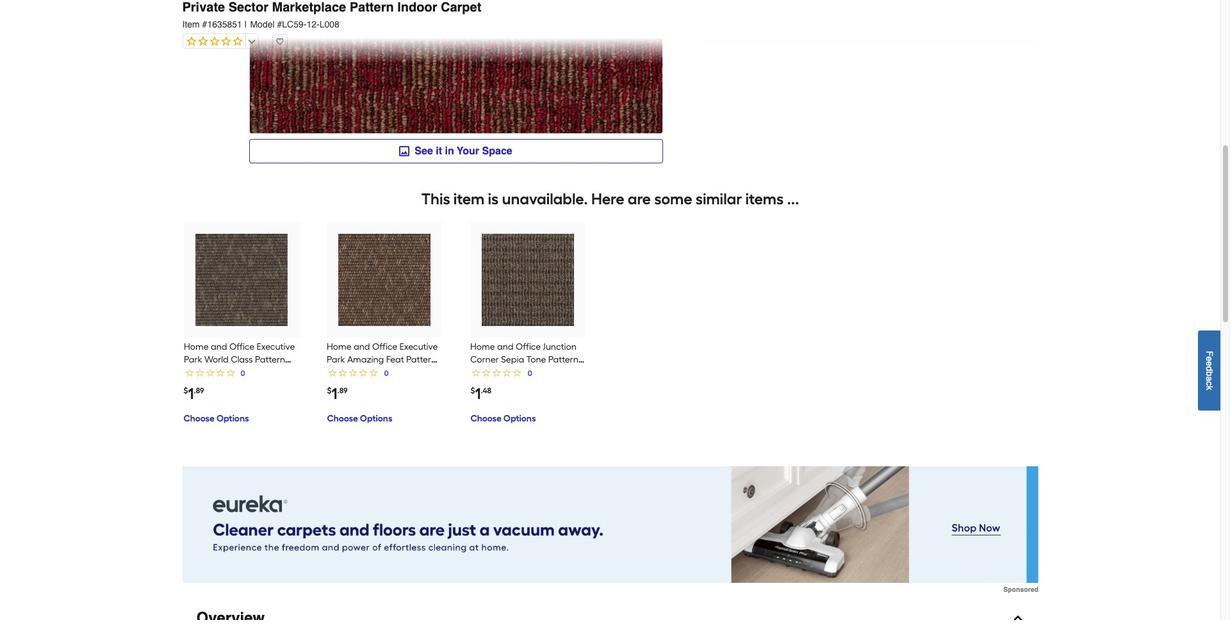 Task type: locate. For each thing, give the bounding box(es) containing it.
1 horizontal spatial #
[[277, 19, 282, 29]]

$ down home and office executive park amazing feat pattern indoor carpet link
[[327, 386, 332, 395]]

park inside home and office executive park world class pattern indoor carpet
[[184, 354, 202, 365]]

1 horizontal spatial office
[[373, 342, 398, 352]]

3 choose from the left
[[471, 413, 502, 424]]

feat
[[387, 354, 404, 365]]

e up d
[[1205, 356, 1215, 361]]

and inside home and office executive park world class pattern indoor carpet
[[210, 342, 227, 352]]

0 horizontal spatial 1 list item
[[184, 222, 299, 441]]

1 horizontal spatial $
[[327, 386, 332, 395]]

1 horizontal spatial choose options link
[[327, 413, 440, 441]]

choose down 'world'
[[184, 413, 215, 424]]

2 .89 from the left
[[337, 386, 348, 395]]

1 choose from the left
[[184, 413, 215, 424]]

3 options from the left
[[504, 413, 536, 424]]

home inside home and office executive park world class pattern indoor carpet
[[184, 342, 208, 352]]

2 horizontal spatial home
[[471, 342, 495, 352]]

1 horizontal spatial executive
[[400, 342, 438, 352]]

2 office from the left
[[373, 342, 398, 352]]

office inside home and office junction corner sepia tone pattern indoor commercial carpet
[[516, 342, 541, 352]]

and up sepia
[[497, 342, 514, 352]]

f e e d b a c k button
[[1198, 330, 1221, 411]]

choose options down 'world'
[[184, 413, 249, 424]]

1 executive from the left
[[256, 342, 295, 352]]

2 1 from the left
[[332, 384, 337, 403]]

$ 1 .89
[[184, 384, 204, 403], [327, 384, 348, 403]]

private
[[182, 0, 225, 15]]

undefined home and office executive park world class pattern indoor carpet image
[[195, 234, 287, 326]]

indoor inside home and office executive park world class pattern indoor carpet
[[184, 367, 210, 378]]

office
[[229, 342, 254, 352], [373, 342, 398, 352], [516, 342, 541, 352]]

choose options
[[184, 413, 249, 424], [327, 413, 392, 424], [471, 413, 536, 424]]

2 $ from the left
[[327, 386, 332, 395]]

indoor for home and office executive park amazing feat pattern indoor carpet
[[327, 367, 354, 378]]

and for world
[[210, 342, 227, 352]]

.48
[[481, 386, 492, 395]]

1 horizontal spatial choose
[[327, 413, 358, 424]]

1 options from the left
[[217, 413, 249, 424]]

1 # from the left
[[202, 19, 207, 29]]

2 horizontal spatial choose
[[471, 413, 502, 424]]

choose options down .48
[[471, 413, 536, 424]]

item number 1 6 3 5 8 5 1 and model number l c 5 9 - 1 2 - l 0 0 8 element
[[182, 18, 1038, 31]]

f
[[1205, 351, 1215, 356]]

item
[[454, 190, 485, 208]]

office up tone at left
[[516, 342, 541, 352]]

1 choose options from the left
[[184, 413, 249, 424]]

2 horizontal spatial 1 list item
[[471, 222, 586, 441]]

$ down home and office executive park world class pattern indoor carpet link
[[184, 386, 188, 395]]

0 horizontal spatial choose
[[184, 413, 215, 424]]

office up class
[[229, 342, 254, 352]]

photos image
[[399, 146, 410, 156]]

item
[[182, 19, 200, 29]]

3 office from the left
[[516, 342, 541, 352]]

e up the b
[[1205, 361, 1215, 366]]

0 horizontal spatial office
[[229, 342, 254, 352]]

e
[[1205, 356, 1215, 361], [1205, 361, 1215, 366]]

1 horizontal spatial 1
[[332, 384, 337, 403]]

and inside "home and office executive park amazing feat pattern indoor carpet"
[[354, 342, 370, 352]]

pattern right feat
[[407, 354, 437, 365]]

0 horizontal spatial .89
[[194, 386, 204, 395]]

$ inside '$ 1 .48'
[[471, 386, 475, 395]]

and inside home and office junction corner sepia tone pattern indoor commercial carpet
[[497, 342, 514, 352]]

see
[[415, 145, 433, 157]]

choose options for home and office junction corner sepia tone pattern indoor commercial carpet
[[471, 413, 536, 424]]

carpet
[[441, 0, 481, 15], [212, 367, 241, 378], [356, 367, 385, 378], [552, 367, 580, 378]]

0 horizontal spatial $ 1 .89
[[184, 384, 204, 403]]

# right item
[[202, 19, 207, 29]]

1 home from the left
[[184, 342, 208, 352]]

office for feat
[[373, 342, 398, 352]]

2 horizontal spatial 1
[[475, 384, 481, 403]]

home up 'world'
[[184, 342, 208, 352]]

1 horizontal spatial options
[[360, 413, 392, 424]]

3 and from the left
[[497, 342, 514, 352]]

options
[[217, 413, 249, 424], [360, 413, 392, 424], [504, 413, 536, 424]]

0 horizontal spatial choose options
[[184, 413, 249, 424]]

$ for home and office executive park amazing feat pattern indoor carpet
[[327, 386, 332, 395]]

1 for home and office executive park amazing feat pattern indoor carpet
[[332, 384, 337, 403]]

3 $ from the left
[[471, 386, 475, 395]]

$ for home and office junction corner sepia tone pattern indoor commercial carpet
[[471, 386, 475, 395]]

choose down amazing
[[327, 413, 358, 424]]

1 down home and office executive park amazing feat pattern indoor carpet link
[[332, 384, 337, 403]]

park for amazing
[[327, 354, 345, 365]]

12-
[[307, 19, 320, 29]]

1 1 from the left
[[188, 384, 194, 403]]

indoor inside "home and office executive park amazing feat pattern indoor carpet"
[[327, 367, 354, 378]]

|
[[245, 19, 247, 29]]

park
[[184, 354, 202, 365], [327, 354, 345, 365]]

park left 'world'
[[184, 354, 202, 365]]

2 horizontal spatial office
[[516, 342, 541, 352]]

1 horizontal spatial home
[[327, 342, 352, 352]]

2 executive from the left
[[400, 342, 438, 352]]

and
[[210, 342, 227, 352], [354, 342, 370, 352], [497, 342, 514, 352]]

options down "home and office executive park amazing feat pattern indoor carpet"
[[360, 413, 392, 424]]

home and office executive park world class pattern indoor carpet
[[184, 342, 295, 378]]

park inside "home and office executive park amazing feat pattern indoor carpet"
[[327, 354, 345, 365]]

pattern inside home and office executive park world class pattern indoor carpet
[[255, 354, 285, 365]]

chevron up image
[[1012, 612, 1024, 620]]

1 horizontal spatial .89
[[337, 386, 348, 395]]

office up feat
[[373, 342, 398, 352]]

home and office executive park amazing feat pattern indoor carpet link
[[327, 342, 438, 378]]

home up amazing
[[327, 342, 352, 352]]

pattern for home and office junction corner sepia tone pattern indoor commercial carpet
[[549, 354, 579, 365]]

class
[[230, 354, 253, 365]]

2 choose options link from the left
[[327, 413, 440, 441]]

1 horizontal spatial and
[[354, 342, 370, 352]]

pattern right class
[[255, 354, 285, 365]]

1 park from the left
[[184, 354, 202, 365]]

1 and from the left
[[210, 342, 227, 352]]

.89 down 'world'
[[194, 386, 204, 395]]

1
[[188, 384, 194, 403], [332, 384, 337, 403], [475, 384, 481, 403]]

pattern
[[350, 0, 394, 15], [255, 354, 285, 365], [407, 354, 437, 365], [549, 354, 579, 365]]

office for tone
[[516, 342, 541, 352]]

1 office from the left
[[229, 342, 254, 352]]

0 horizontal spatial options
[[217, 413, 249, 424]]

and up amazing
[[354, 342, 370, 352]]

options down commercial
[[504, 413, 536, 424]]

office inside home and office executive park world class pattern indoor carpet
[[229, 342, 254, 352]]

$ 1 .89 down 'world'
[[184, 384, 204, 403]]

$ 1 .89 down amazing
[[327, 384, 348, 403]]

executive inside home and office executive park world class pattern indoor carpet
[[256, 342, 295, 352]]

carpet inside home and office executive park world class pattern indoor carpet
[[212, 367, 241, 378]]

$
[[184, 386, 188, 395], [327, 386, 332, 395], [471, 386, 475, 395]]

lc59-
[[282, 19, 307, 29]]

pattern inside "home and office executive park amazing feat pattern indoor carpet"
[[407, 354, 437, 365]]

pattern inside home and office junction corner sepia tone pattern indoor commercial carpet
[[549, 354, 579, 365]]

2 horizontal spatial $
[[471, 386, 475, 395]]

home and office executive park amazing feat pattern indoor carpet
[[327, 342, 438, 378]]

executive inside "home and office executive park amazing feat pattern indoor carpet"
[[400, 342, 438, 352]]

indoor
[[397, 0, 437, 15], [184, 367, 210, 378], [327, 367, 354, 378], [471, 367, 497, 378]]

.89 down amazing
[[337, 386, 348, 395]]

2 choose from the left
[[327, 413, 358, 424]]

2 options from the left
[[360, 413, 392, 424]]

1 horizontal spatial 1 list item
[[327, 222, 442, 441]]

model
[[250, 19, 275, 29]]

2 home from the left
[[327, 342, 352, 352]]

3 home from the left
[[471, 342, 495, 352]]

# right model
[[277, 19, 282, 29]]

d
[[1205, 366, 1215, 371]]

1 .89 from the left
[[194, 386, 204, 395]]

pattern right "marketplace"
[[350, 0, 394, 15]]

unavailable.
[[502, 190, 588, 208]]

3 choose options from the left
[[471, 413, 536, 424]]

pattern down the junction
[[549, 354, 579, 365]]

home up corner
[[471, 342, 495, 352]]

2 horizontal spatial choose options link
[[471, 413, 583, 441]]

3 choose options link from the left
[[471, 413, 583, 441]]

home inside "home and office executive park amazing feat pattern indoor carpet"
[[327, 342, 352, 352]]

indoor inside home and office junction corner sepia tone pattern indoor commercial carpet
[[471, 367, 497, 378]]

0 horizontal spatial and
[[210, 342, 227, 352]]

3 1 from the left
[[475, 384, 481, 403]]

choose options link
[[184, 413, 296, 441], [327, 413, 440, 441], [471, 413, 583, 441]]

2 horizontal spatial choose options
[[471, 413, 536, 424]]

0 horizontal spatial $
[[184, 386, 188, 395]]

$ left .48
[[471, 386, 475, 395]]

home
[[184, 342, 208, 352], [327, 342, 352, 352], [471, 342, 495, 352]]

0 horizontal spatial home
[[184, 342, 208, 352]]

2 choose options from the left
[[327, 413, 392, 424]]

executive
[[256, 342, 295, 352], [400, 342, 438, 352]]

.89
[[194, 386, 204, 395], [337, 386, 348, 395]]

home and office executive park world class pattern indoor carpet link
[[184, 342, 295, 378]]

k
[[1205, 386, 1215, 390]]

1 list item
[[184, 222, 299, 441], [327, 222, 442, 441], [471, 222, 586, 441]]

park left amazing
[[327, 354, 345, 365]]

$ 1 .89 for home and office executive park world class pattern indoor carpet
[[184, 384, 204, 403]]

$ 1 .89 for home and office executive park amazing feat pattern indoor carpet
[[327, 384, 348, 403]]

1 e from the top
[[1205, 356, 1215, 361]]

l008
[[320, 19, 339, 29]]

choose
[[184, 413, 215, 424], [327, 413, 358, 424], [471, 413, 502, 424]]

1 $ from the left
[[184, 386, 188, 395]]

2 horizontal spatial options
[[504, 413, 536, 424]]

0 horizontal spatial choose options link
[[184, 413, 296, 441]]

home inside home and office junction corner sepia tone pattern indoor commercial carpet
[[471, 342, 495, 352]]

see it in your space
[[415, 145, 512, 157]]

1 horizontal spatial $ 1 .89
[[327, 384, 348, 403]]

2 $ 1 .89 from the left
[[327, 384, 348, 403]]

choose options link for class
[[184, 413, 296, 441]]

0 horizontal spatial park
[[184, 354, 202, 365]]

0 horizontal spatial executive
[[256, 342, 295, 352]]

2 # from the left
[[277, 19, 282, 29]]

1 horizontal spatial park
[[327, 354, 345, 365]]

1 horizontal spatial choose options
[[327, 413, 392, 424]]

and up 'world'
[[210, 342, 227, 352]]

choose down '$ 1 .48'
[[471, 413, 502, 424]]

2 horizontal spatial and
[[497, 342, 514, 352]]

choose options for home and office executive park world class pattern indoor carpet
[[184, 413, 249, 424]]

choose options down amazing
[[327, 413, 392, 424]]

in
[[445, 145, 454, 157]]

#
[[202, 19, 207, 29], [277, 19, 282, 29]]

0 horizontal spatial #
[[202, 19, 207, 29]]

1 choose options link from the left
[[184, 413, 296, 441]]

1 $ 1 .89 from the left
[[184, 384, 204, 403]]

1 down corner
[[475, 384, 481, 403]]

1 down home and office executive park world class pattern indoor carpet link
[[188, 384, 194, 403]]

options down home and office executive park world class pattern indoor carpet
[[217, 413, 249, 424]]

2 and from the left
[[354, 342, 370, 352]]

indoor for home and office executive park world class pattern indoor carpet
[[184, 367, 210, 378]]

office inside "home and office executive park amazing feat pattern indoor carpet"
[[373, 342, 398, 352]]

2 park from the left
[[327, 354, 345, 365]]

0 horizontal spatial 1
[[188, 384, 194, 403]]



Task type: describe. For each thing, give the bounding box(es) containing it.
1 1 list item from the left
[[184, 222, 299, 441]]

pattern for home and office executive park world class pattern indoor carpet
[[255, 354, 285, 365]]

tone
[[527, 354, 547, 365]]

choose options for home and office executive park amazing feat pattern indoor carpet
[[327, 413, 392, 424]]

choose for home and office executive park world class pattern indoor carpet
[[184, 413, 215, 424]]

world
[[204, 354, 228, 365]]

a
[[1205, 376, 1215, 381]]

private sector marketplace pattern indoor carpet item # 1635851 | model # lc59-12-l008
[[182, 0, 481, 29]]

carpet inside home and office junction corner sepia tone pattern indoor commercial carpet
[[552, 367, 580, 378]]

office for class
[[229, 342, 254, 352]]

b
[[1205, 371, 1215, 376]]

2 e from the top
[[1205, 361, 1215, 366]]

.89 for home and office executive park world class pattern indoor carpet
[[194, 386, 204, 395]]

c
[[1205, 381, 1215, 386]]

and for amazing
[[354, 342, 370, 352]]

carpet inside "home and office executive park amazing feat pattern indoor carpet"
[[356, 367, 385, 378]]

...
[[787, 190, 799, 208]]

are
[[628, 190, 651, 208]]

sector
[[229, 0, 269, 15]]

executive for home and office executive park world class pattern indoor carpet
[[256, 342, 295, 352]]

corner
[[471, 354, 499, 365]]

park for world
[[184, 354, 202, 365]]

home for home and office junction corner sepia tone pattern indoor commercial carpet
[[471, 342, 495, 352]]

zero stars image
[[183, 36, 243, 48]]

advertisement region
[[182, 467, 1038, 593]]

#lc59 12 l008 image
[[250, 0, 662, 133]]

this item is unavailable. here are some similar items ...
[[421, 190, 799, 208]]

$ for home and office executive park world class pattern indoor carpet
[[184, 386, 188, 395]]

is
[[488, 190, 499, 208]]

home for home and office executive park amazing feat pattern indoor carpet
[[327, 342, 352, 352]]

this
[[421, 190, 450, 208]]

choose options link for tone
[[471, 413, 583, 441]]

carpet inside private sector marketplace pattern indoor carpet item # 1635851 | model # lc59-12-l008
[[441, 0, 481, 15]]

indoor inside private sector marketplace pattern indoor carpet item # 1635851 | model # lc59-12-l008
[[397, 0, 437, 15]]

2 1 list item from the left
[[327, 222, 442, 441]]

amazing
[[348, 354, 384, 365]]

pattern for home and office executive park amazing feat pattern indoor carpet
[[407, 354, 437, 365]]

items
[[746, 190, 784, 208]]

commercial
[[499, 367, 549, 378]]

1 for home and office junction corner sepia tone pattern indoor commercial carpet
[[475, 384, 481, 403]]

3 1 list item from the left
[[471, 222, 586, 441]]

your
[[457, 145, 479, 157]]

heart outline image
[[272, 34, 287, 49]]

home and office junction corner sepia tone pattern indoor commercial carpet
[[471, 342, 580, 378]]

sepia
[[501, 354, 525, 365]]

home for home and office executive park world class pattern indoor carpet
[[184, 342, 208, 352]]

similar
[[696, 190, 742, 208]]

junction
[[543, 342, 577, 352]]

indoor for home and office junction corner sepia tone pattern indoor commercial carpet
[[471, 367, 497, 378]]

1635851
[[207, 19, 242, 29]]

$ 1 .48
[[471, 384, 492, 403]]

choose options link for feat
[[327, 413, 440, 441]]

marketplace
[[272, 0, 346, 15]]

space
[[482, 145, 512, 157]]

this item is unavailable. here are some similar items ... heading
[[182, 186, 1038, 212]]

pattern inside private sector marketplace pattern indoor carpet item # 1635851 | model # lc59-12-l008
[[350, 0, 394, 15]]

undefined home and office junction corner sepia tone pattern indoor commercial carpet image
[[482, 234, 574, 326]]

and for sepia
[[497, 342, 514, 352]]

see it in your space button
[[249, 139, 663, 163]]

options for amazing
[[360, 413, 392, 424]]

some
[[654, 190, 692, 208]]

see it in your space link
[[249, 139, 663, 163]]

executive for home and office executive park amazing feat pattern indoor carpet
[[400, 342, 438, 352]]

1 for home and office executive park world class pattern indoor carpet
[[188, 384, 194, 403]]

options for sepia
[[504, 413, 536, 424]]

it
[[436, 145, 442, 157]]

.89 for home and office executive park amazing feat pattern indoor carpet
[[337, 386, 348, 395]]

choose for home and office executive park amazing feat pattern indoor carpet
[[327, 413, 358, 424]]

undefined home and office executive park amazing feat pattern indoor carpet image
[[339, 234, 431, 326]]

home and office junction corner sepia tone pattern indoor commercial carpet link
[[471, 342, 585, 378]]

options for world
[[217, 413, 249, 424]]

choose for home and office junction corner sepia tone pattern indoor commercial carpet
[[471, 413, 502, 424]]

here
[[591, 190, 624, 208]]

f e e d b a c k
[[1205, 351, 1215, 390]]



Task type: vqa. For each thing, say whether or not it's contained in the screenshot.
Get for the pickup icon associated with third Chicago-Brickyard Lowe's button 60639 Button
no



